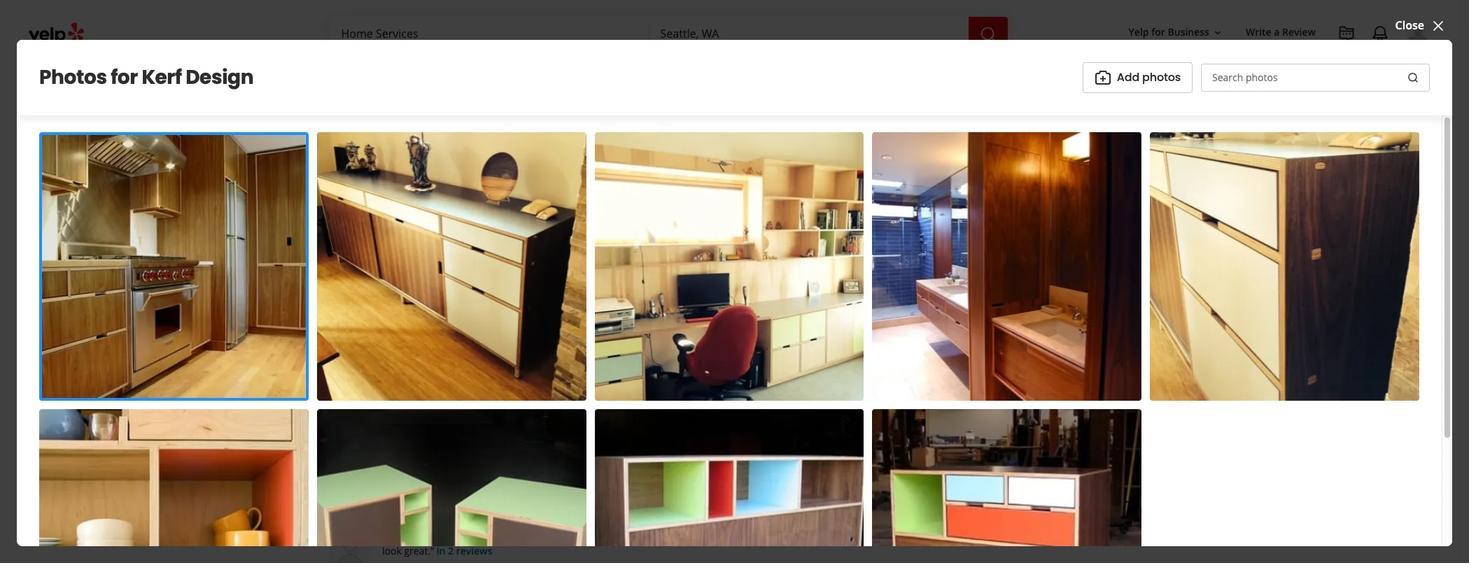 Task type: vqa. For each thing, say whether or not it's contained in the screenshot.
Quote
no



Task type: locate. For each thing, give the bounding box(es) containing it.
out
[[952, 428, 985, 456]]

write right 16 chevron down v2 icon
[[1246, 26, 1272, 39]]

projects image
[[1338, 25, 1355, 42]]

write
[[1246, 26, 1272, 39], [363, 425, 391, 441]]

0 horizontal spatial design
[[186, 63, 253, 91]]

are
[[810, 531, 825, 544]]

0 vertical spatial review
[[1282, 26, 1316, 39]]

photo of kerf design - seattle, wa, us. our built in office image
[[678, 92, 1076, 390]]

1 vertical spatial review
[[329, 494, 379, 514]]

1 vertical spatial for
[[111, 63, 138, 91]]

design
[[186, 63, 253, 91], [405, 239, 523, 286], [587, 322, 624, 337]]

0 vertical spatial add
[[1117, 69, 1140, 85]]

0 horizontal spatial a
[[394, 425, 402, 441]]

for right the photos
[[111, 63, 138, 91]]

reach out to other businesses
[[886, 428, 1065, 481]]

see left hours
[[683, 347, 697, 359]]

a left review at the left of the page
[[394, 425, 402, 441]]

businesses up business
[[886, 454, 997, 481]]

0 vertical spatial ago
[[649, 345, 668, 361]]

1 horizontal spatial write
[[1246, 26, 1272, 39]]

write a review
[[1246, 26, 1316, 39]]

reviews
[[456, 545, 493, 558]]

Search photos text field
[[1201, 63, 1430, 91]]

from
[[511, 531, 533, 544]]

0 vertical spatial photos
[[1142, 69, 1181, 85]]

0 vertical spatial for
[[1152, 26, 1165, 39]]

1 vertical spatial add
[[491, 425, 514, 441]]

0 vertical spatial search image
[[980, 26, 996, 42]]

see
[[1020, 337, 1040, 353], [683, 347, 697, 359]]

1 vertical spatial ago
[[611, 531, 628, 544]]

share button
[[567, 418, 645, 449]]

still right are
[[827, 531, 843, 544]]

add for add photos
[[1117, 69, 1140, 85]]

1 horizontal spatial design
[[405, 239, 523, 286]]

still inside and they are still look great.
[[827, 531, 843, 544]]

0 horizontal spatial add
[[491, 425, 514, 441]]

write right 24 star v2 icon
[[363, 425, 391, 441]]

9:30
[[364, 345, 386, 361]]

2 horizontal spatial kerf
[[536, 531, 554, 544]]

1 vertical spatial a
[[394, 425, 402, 441]]

kerf
[[142, 63, 182, 91], [329, 239, 398, 286], [536, 531, 554, 544]]

1 horizontal spatial photos
[[1142, 69, 1181, 85]]

0 vertical spatial other
[[1012, 428, 1065, 456]]

add right 24 add photo v2
[[1117, 69, 1140, 85]]

but
[[930, 515, 948, 530]]

this
[[886, 498, 907, 513]]

a for review
[[1274, 26, 1280, 39]]

1 vertical spatial other
[[1057, 515, 1085, 530]]

for for kerf
[[111, 63, 138, 91]]

has
[[959, 498, 977, 513]]

ago right months
[[649, 345, 668, 361]]

0 horizontal spatial still
[[827, 531, 843, 544]]

2 businesses from the top
[[886, 531, 943, 547]]

" in 2 reviews
[[431, 545, 493, 558]]

1 horizontal spatial review
[[1282, 26, 1316, 39]]

0 vertical spatial a
[[1274, 26, 1280, 39]]

other right to
[[1012, 428, 1065, 456]]

1 vertical spatial design
[[405, 239, 523, 286]]

1 horizontal spatial ago
[[649, 345, 668, 361]]

1 horizontal spatial kerf
[[329, 239, 398, 286]]

interior
[[541, 322, 584, 337]]

16 info v2 image
[[467, 347, 478, 358]]

add photos
[[1117, 69, 1181, 85]]

1 horizontal spatial search image
[[1408, 72, 1419, 83]]

write a review link
[[1240, 20, 1322, 45]]

photos for kerf design
[[39, 63, 253, 91]]

eichler button
[[731, 531, 765, 544]]

yelp
[[1129, 26, 1149, 39]]

jeff g. image
[[329, 531, 371, 564]]

still
[[995, 515, 1012, 530], [827, 531, 843, 544]]

they
[[787, 531, 807, 544]]

1 vertical spatial photos
[[1068, 337, 1107, 353]]

see inside 'link'
[[1020, 337, 1040, 353]]

24 save outline v2 image
[[663, 425, 680, 442]]

write a review link
[[329, 418, 452, 449]]

0 horizontal spatial write
[[363, 425, 391, 441]]

review up jeff g. image
[[329, 494, 379, 514]]

photos right '9'
[[1068, 337, 1107, 353]]

for
[[1152, 26, 1165, 39], [111, 63, 138, 91]]

1 vertical spatial businesses
[[886, 531, 943, 547]]

when
[[630, 531, 656, 544]]

for for business
[[1152, 26, 1165, 39]]

photos
[[1142, 69, 1181, 85], [1068, 337, 1107, 353]]

photo of kerf design - seattle, wa, us. a close look at typical kerf detail image
[[1300, 92, 1469, 390]]

a for review
[[394, 425, 402, 441]]

still right can
[[995, 515, 1012, 530]]

None search field
[[330, 17, 1010, 50]]

add right 24 camera v2 image at the bottom of the page
[[491, 425, 514, 441]]

2 horizontal spatial design
[[587, 322, 624, 337]]

1 businesses from the top
[[886, 454, 997, 481]]

business
[[910, 498, 956, 513]]

0 horizontal spatial review
[[329, 494, 379, 514]]

photo
[[517, 425, 549, 441]]

great.
[[404, 545, 431, 558]]

business categories element
[[328, 50, 1431, 91]]

see all 9 photos link
[[997, 328, 1130, 362]]

write inside user actions element
[[1246, 26, 1272, 39]]

review
[[1282, 26, 1316, 39], [329, 494, 379, 514]]

add
[[1117, 69, 1140, 85], [491, 425, 514, 441]]

review left projects icon
[[1282, 26, 1316, 39]]

a inside write a review link
[[394, 425, 402, 441]]

see left all
[[1020, 337, 1040, 353]]

businesses
[[886, 454, 997, 481], [886, 531, 943, 547]]

we
[[386, 531, 400, 544]]

ago inside the review highlights element
[[611, 531, 628, 544]]

notifications image
[[1372, 25, 1389, 42]]

0 vertical spatial still
[[995, 515, 1012, 530]]

businesses down yelp,
[[886, 531, 943, 547]]

for right yelp in the right top of the page
[[1152, 26, 1165, 39]]

search image
[[980, 26, 996, 42], [1408, 72, 1419, 83]]

stores
[[499, 322, 535, 337]]

1 horizontal spatial add
[[1117, 69, 1140, 85]]

eichler
[[731, 531, 765, 544]]

a
[[1274, 26, 1280, 39], [394, 425, 402, 441]]

photo of kerf design - seattle, wa, us. dining room credenza image
[[280, 92, 678, 390]]

0 horizontal spatial search image
[[980, 26, 996, 42]]

2 vertical spatial design
[[587, 322, 624, 337]]

1 horizontal spatial for
[[1152, 26, 1165, 39]]

1 horizontal spatial a
[[1274, 26, 1280, 39]]

1 horizontal spatial still
[[995, 515, 1012, 530]]

review highlights element
[[307, 471, 863, 564]]

0 vertical spatial businesses
[[886, 454, 997, 481]]

0 horizontal spatial for
[[111, 63, 138, 91]]

see for see hours
[[683, 347, 697, 359]]

a inside write a review link
[[1274, 26, 1280, 39]]

0 vertical spatial design
[[186, 63, 253, 91]]

a right 16 chevron down v2 icon
[[1274, 26, 1280, 39]]

"
[[382, 531, 386, 544]]

other down messaging
[[1057, 515, 1085, 530]]

2 vertical spatial kerf
[[536, 531, 554, 544]]

ago right years
[[611, 531, 628, 544]]

businesses inside reach out to other businesses
[[886, 454, 997, 481]]

0 vertical spatial write
[[1246, 26, 1272, 39]]

add photos link
[[1083, 62, 1193, 93]]

other
[[1012, 428, 1065, 456], [1057, 515, 1085, 530]]

1 vertical spatial still
[[827, 531, 843, 544]]

1 vertical spatial write
[[363, 425, 391, 441]]

" we purchased two vanities from kerf three years ago when remodeling our eichler
[[382, 531, 765, 544]]

for inside 'button'
[[1152, 26, 1165, 39]]

0 horizontal spatial ago
[[611, 531, 628, 544]]

5.0 (10 reviews)
[[461, 291, 544, 307]]

0 horizontal spatial see
[[683, 347, 697, 359]]

ago
[[649, 345, 668, 361], [611, 531, 628, 544]]

them.
[[967, 531, 998, 547]]

this business has not enabled messaging on yelp, but you can still contact other businesses like them.
[[886, 498, 1101, 547]]

0 vertical spatial kerf
[[142, 63, 182, 91]]

16 claim filled v2 image
[[329, 324, 340, 335]]

hours
[[699, 347, 723, 359]]

not
[[980, 498, 998, 513]]

save
[[685, 425, 712, 441]]

0 horizontal spatial photos
[[1068, 337, 1107, 353]]

photos down yelp for business
[[1142, 69, 1181, 85]]

1 horizontal spatial see
[[1020, 337, 1040, 353]]

review inside the review highlights element
[[329, 494, 379, 514]]

16 chevron down v2 image
[[1212, 27, 1224, 38]]

write a review
[[363, 425, 440, 441]]

on
[[886, 515, 900, 530]]

and they are still look great.
[[382, 531, 843, 558]]

other inside reach out to other businesses
[[1012, 428, 1065, 456]]

review inside write a review link
[[1282, 26, 1316, 39]]



Task type: describe. For each thing, give the bounding box(es) containing it.
"
[[431, 545, 434, 558]]

review highlights
[[329, 494, 453, 514]]

see hours link
[[677, 345, 729, 362]]

furniture stores link
[[443, 322, 535, 337]]

open
[[329, 345, 358, 361]]

yelp,
[[903, 515, 928, 530]]

business
[[1168, 26, 1210, 39]]

photo of kerf design - seattle, wa, us. image
[[57, 92, 280, 390]]

three
[[557, 531, 581, 544]]

messaging
[[1046, 498, 1101, 513]]

yelp for business button
[[1123, 20, 1229, 45]]

can
[[973, 515, 992, 530]]

contact
[[1015, 515, 1054, 530]]

claimed
[[343, 322, 387, 337]]

0 horizontal spatial kerf
[[142, 63, 182, 91]]

photo of kerf design - seattle, wa, us. lovely kerf bathroom image
[[1076, 92, 1300, 390]]

info alert
[[467, 344, 668, 361]]

(10
[[479, 291, 496, 307]]

5 star rating image
[[329, 288, 452, 310]]

still inside this business has not enabled messaging on yelp, but you can still contact other businesses like them.
[[995, 515, 1012, 530]]

24 camera v2 image
[[469, 425, 486, 442]]

(10 reviews) link
[[479, 291, 544, 307]]

hours updated over 3 months ago
[[484, 345, 668, 361]]

and
[[767, 531, 785, 544]]

open 9:30 am - 6:00 pm
[[329, 345, 459, 361]]

businesses inside this business has not enabled messaging on yelp, but you can still contact other businesses like them.
[[886, 531, 943, 547]]

write for write a review
[[363, 425, 391, 441]]

write for write a review
[[1246, 26, 1272, 39]]

two
[[454, 531, 471, 544]]

our
[[713, 531, 729, 544]]

remodeling
[[658, 531, 710, 544]]

photos
[[39, 63, 107, 91]]

9
[[1059, 337, 1065, 353]]

share
[[601, 425, 633, 441]]

24 star v2 image
[[340, 425, 357, 442]]

months
[[604, 345, 646, 361]]

in
[[437, 545, 446, 558]]

user actions element
[[1118, 18, 1450, 104]]

kerf design
[[329, 239, 523, 286]]

vanities
[[473, 531, 508, 544]]

other inside this business has not enabled messaging on yelp, but you can still contact other businesses like them.
[[1057, 515, 1085, 530]]

see all 9 photos
[[1020, 337, 1107, 353]]

in 2 reviews button
[[434, 545, 493, 558]]

updated
[[519, 345, 565, 361]]

3
[[595, 345, 601, 361]]

all
[[1043, 337, 1056, 353]]

,
[[535, 322, 538, 337]]

close button
[[1396, 17, 1447, 34]]

ago inside "info" alert
[[649, 345, 668, 361]]

photos inside see all 9 photos 'link'
[[1068, 337, 1107, 353]]

close
[[1396, 18, 1425, 33]]

1 vertical spatial kerf
[[329, 239, 398, 286]]

furniture stores , interior design
[[443, 322, 624, 337]]

enabled
[[1001, 498, 1043, 513]]

am
[[389, 345, 407, 361]]

save button
[[651, 418, 724, 449]]

see for see all 9 photos
[[1020, 337, 1040, 353]]

pm
[[441, 345, 459, 361]]

hours
[[484, 345, 517, 361]]

look
[[382, 545, 402, 558]]

yelp for business
[[1129, 26, 1210, 39]]

kerf inside the review highlights element
[[536, 531, 554, 544]]

photos inside add photos link
[[1142, 69, 1181, 85]]

24 add photo v2 image
[[1095, 69, 1112, 86]]

purchased
[[403, 531, 451, 544]]

24 share v2 image
[[579, 425, 596, 442]]

highlights
[[381, 494, 453, 514]]

24 close v2 image
[[1430, 17, 1447, 34]]

reach
[[886, 428, 948, 456]]

$$$
[[406, 322, 425, 337]]

over
[[568, 345, 592, 361]]

add photo link
[[457, 418, 561, 449]]

years
[[584, 531, 609, 544]]

add photo
[[491, 425, 549, 441]]

you
[[951, 515, 970, 530]]

add for add photo
[[491, 425, 514, 441]]

1 vertical spatial search image
[[1408, 72, 1419, 83]]

interior design link
[[541, 322, 624, 337]]

to
[[988, 428, 1008, 456]]

2
[[448, 545, 454, 558]]

review
[[404, 425, 440, 441]]

-
[[410, 345, 413, 361]]

see hours
[[683, 347, 723, 359]]

5.0
[[461, 291, 476, 307]]

reviews)
[[499, 291, 544, 307]]

furniture
[[443, 322, 497, 337]]

like
[[946, 531, 964, 547]]

6:00
[[416, 345, 439, 361]]



